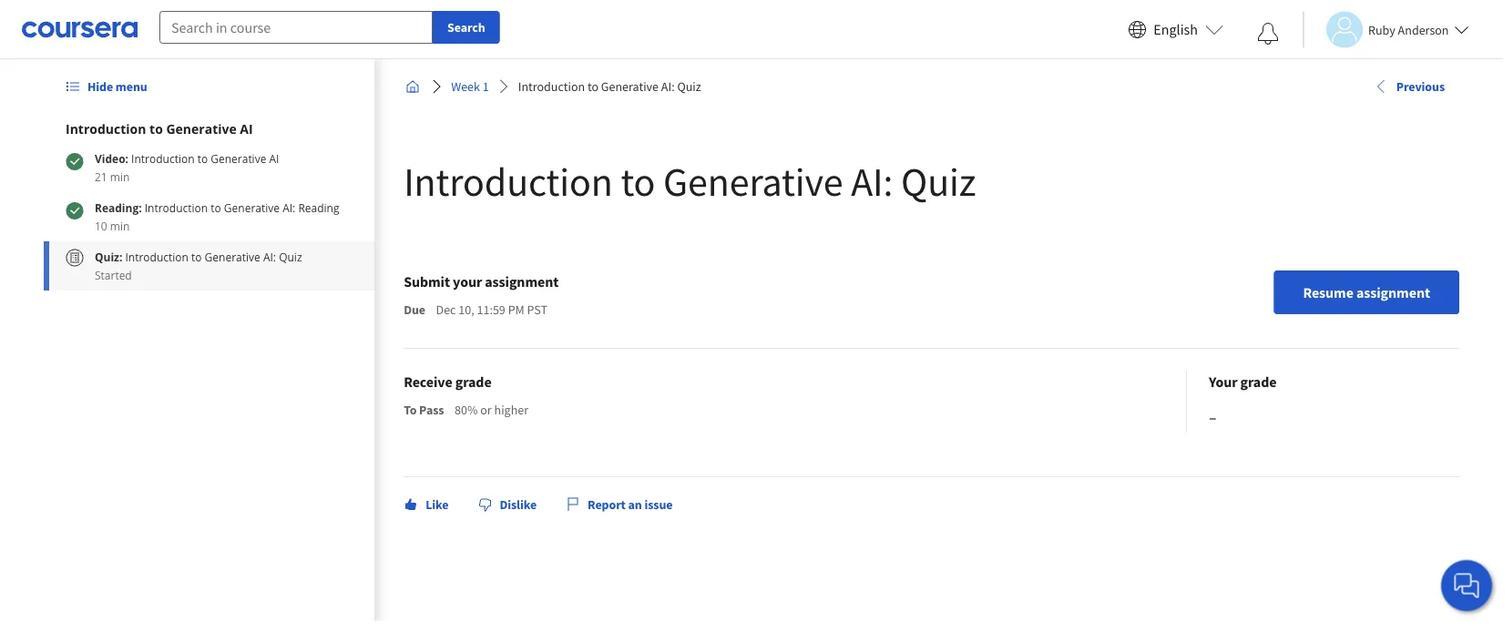 Task type: vqa. For each thing, say whether or not it's contained in the screenshot.
higher
yes



Task type: locate. For each thing, give the bounding box(es) containing it.
coursera image
[[22, 15, 138, 44]]

generative inside dropdown button
[[166, 120, 237, 137]]

ai:
[[661, 78, 675, 95], [851, 156, 893, 206], [283, 200, 296, 215], [263, 249, 276, 264]]

english
[[1154, 21, 1198, 39]]

receive
[[404, 373, 453, 391]]

your grade
[[1209, 373, 1277, 391]]

ai: inside quiz: introduction to generative ai: quiz started
[[263, 249, 276, 264]]

anderson
[[1399, 21, 1449, 38]]

0 horizontal spatial assignment
[[485, 272, 559, 291]]

11:59
[[477, 302, 506, 318]]

to pass
[[404, 402, 444, 418]]

resume
[[1304, 283, 1354, 302]]

dislike
[[500, 497, 537, 513]]

to inside reading: introduction to generative ai: reading 10 min
[[211, 200, 221, 215]]

quiz:
[[95, 249, 122, 264]]

dec 10, 11:59 pm pst
[[436, 302, 548, 318]]

1 grade from the left
[[455, 373, 492, 391]]

assignment right resume
[[1357, 283, 1431, 302]]

to inside video: introduction to generative ai 21 min
[[197, 151, 208, 166]]

quiz
[[678, 78, 701, 95], [901, 156, 976, 206], [279, 249, 302, 264]]

like button
[[397, 488, 456, 521]]

grade up the 80%
[[455, 373, 492, 391]]

-
[[1209, 401, 1217, 432]]

introduction to generative ai: quiz
[[518, 78, 701, 95], [404, 156, 976, 206]]

generative
[[601, 78, 659, 95], [166, 120, 237, 137], [211, 151, 266, 166], [663, 156, 843, 206], [224, 200, 280, 215], [205, 249, 260, 264]]

to inside quiz: introduction to generative ai: quiz started
[[191, 249, 202, 264]]

0 vertical spatial min
[[110, 169, 130, 184]]

80% or higher
[[455, 402, 529, 418]]

Search in course text field
[[159, 11, 433, 44]]

reading:
[[95, 200, 142, 215]]

2 vertical spatial quiz
[[279, 249, 302, 264]]

started
[[95, 267, 132, 283]]

assignment
[[485, 272, 559, 291], [1357, 283, 1431, 302]]

to
[[588, 78, 599, 95], [150, 120, 163, 137], [197, 151, 208, 166], [621, 156, 656, 206], [211, 200, 221, 215], [191, 249, 202, 264]]

week
[[451, 78, 480, 95]]

1 vertical spatial quiz
[[901, 156, 976, 206]]

receive grade
[[404, 373, 492, 391]]

1 horizontal spatial grade
[[1241, 373, 1277, 391]]

previous button
[[1368, 70, 1453, 103]]

2 horizontal spatial quiz
[[901, 156, 976, 206]]

introduction inside reading: introduction to generative ai: reading 10 min
[[145, 200, 208, 215]]

0 vertical spatial introduction to generative ai: quiz
[[518, 78, 701, 95]]

0 horizontal spatial ai
[[240, 120, 253, 137]]

0 horizontal spatial quiz
[[279, 249, 302, 264]]

2 min from the top
[[110, 218, 130, 233]]

generative inside video: introduction to generative ai 21 min
[[211, 151, 266, 166]]

2 grade from the left
[[1241, 373, 1277, 391]]

search
[[447, 19, 485, 36]]

assignment up "pm"
[[485, 272, 559, 291]]

hide
[[87, 78, 113, 95]]

grade right your
[[1241, 373, 1277, 391]]

english button
[[1121, 0, 1231, 59]]

1 vertical spatial introduction to generative ai: quiz
[[404, 156, 976, 206]]

min right 21
[[110, 169, 130, 184]]

assignment inside button
[[1357, 283, 1431, 302]]

submit your assignment
[[404, 272, 559, 291]]

ruby anderson button
[[1303, 11, 1470, 48]]

report an issue button
[[559, 488, 680, 521]]

0 vertical spatial quiz
[[678, 78, 701, 95]]

ai
[[240, 120, 253, 137], [269, 151, 279, 166]]

ai up video: introduction to generative ai 21 min
[[240, 120, 253, 137]]

resume assignment
[[1304, 283, 1431, 302]]

1 vertical spatial min
[[110, 218, 130, 233]]

min down reading:
[[110, 218, 130, 233]]

your
[[453, 272, 482, 291]]

ruby
[[1369, 21, 1396, 38]]

search button
[[433, 11, 500, 44]]

report
[[588, 497, 626, 513]]

1 horizontal spatial assignment
[[1357, 283, 1431, 302]]

generative inside reading: introduction to generative ai: reading 10 min
[[224, 200, 280, 215]]

show notifications image
[[1258, 23, 1280, 45]]

1 horizontal spatial quiz
[[678, 78, 701, 95]]

1 vertical spatial ai
[[269, 151, 279, 166]]

completed image
[[66, 152, 84, 171]]

like
[[426, 497, 449, 513]]

week 1
[[451, 78, 489, 95]]

introduction
[[518, 78, 585, 95], [66, 120, 146, 137], [131, 151, 195, 166], [404, 156, 613, 206], [145, 200, 208, 215], [125, 249, 189, 264]]

pm
[[508, 302, 525, 318]]

min
[[110, 169, 130, 184], [110, 218, 130, 233]]

0 horizontal spatial grade
[[455, 373, 492, 391]]

ai inside introduction to generative ai dropdown button
[[240, 120, 253, 137]]

1 horizontal spatial ai
[[269, 151, 279, 166]]

grade
[[455, 373, 492, 391], [1241, 373, 1277, 391]]

1 min from the top
[[110, 169, 130, 184]]

introduction inside quiz: introduction to generative ai: quiz started
[[125, 249, 189, 264]]

ai down introduction to generative ai dropdown button
[[269, 151, 279, 166]]

0 vertical spatial ai
[[240, 120, 253, 137]]

10
[[95, 218, 107, 233]]

ai inside video: introduction to generative ai 21 min
[[269, 151, 279, 166]]



Task type: describe. For each thing, give the bounding box(es) containing it.
resume assignment button
[[1274, 271, 1460, 314]]

due
[[404, 302, 426, 318]]

previous
[[1397, 78, 1445, 95]]

ruby anderson
[[1369, 21, 1449, 38]]

issue
[[645, 497, 673, 513]]

an
[[628, 497, 642, 513]]

introduction to generative ai button
[[66, 119, 353, 138]]

introduction inside video: introduction to generative ai 21 min
[[131, 151, 195, 166]]

to inside dropdown button
[[150, 120, 163, 137]]

min inside video: introduction to generative ai 21 min
[[110, 169, 130, 184]]

video:
[[95, 151, 128, 166]]

dec
[[436, 302, 456, 318]]

pst
[[527, 302, 548, 318]]

reading
[[298, 200, 339, 215]]

dislike button
[[471, 488, 544, 521]]

ai: inside reading: introduction to generative ai: reading 10 min
[[283, 200, 296, 215]]

grade for your grade
[[1241, 373, 1277, 391]]

quiz inside quiz: introduction to generative ai: quiz started
[[279, 249, 302, 264]]

80%
[[455, 402, 478, 418]]

introduction to generative ai: quiz link
[[511, 70, 709, 103]]

menu
[[116, 78, 147, 95]]

pass
[[419, 402, 444, 418]]

introduction to generative ai
[[66, 120, 253, 137]]

min inside reading: introduction to generative ai: reading 10 min
[[110, 218, 130, 233]]

higher
[[494, 402, 529, 418]]

week 1 link
[[444, 70, 496, 103]]

home image
[[406, 79, 420, 94]]

or
[[481, 402, 492, 418]]

completed image
[[66, 202, 84, 220]]

introduction inside dropdown button
[[66, 120, 146, 137]]

10,
[[459, 302, 475, 318]]

your
[[1209, 373, 1238, 391]]

hide menu button
[[58, 70, 155, 103]]

hide menu
[[87, 78, 147, 95]]

report an issue
[[588, 497, 673, 513]]

video: introduction to generative ai 21 min
[[95, 151, 279, 184]]

generative inside quiz: introduction to generative ai: quiz started
[[205, 249, 260, 264]]

grade for receive grade
[[455, 373, 492, 391]]

21
[[95, 169, 107, 184]]

reading: introduction to generative ai: reading 10 min
[[95, 200, 339, 233]]

submit
[[404, 272, 450, 291]]

to
[[404, 402, 417, 418]]

chat with us image
[[1453, 571, 1482, 601]]

quiz: introduction to generative ai: quiz started
[[95, 249, 302, 283]]

1
[[483, 78, 489, 95]]



